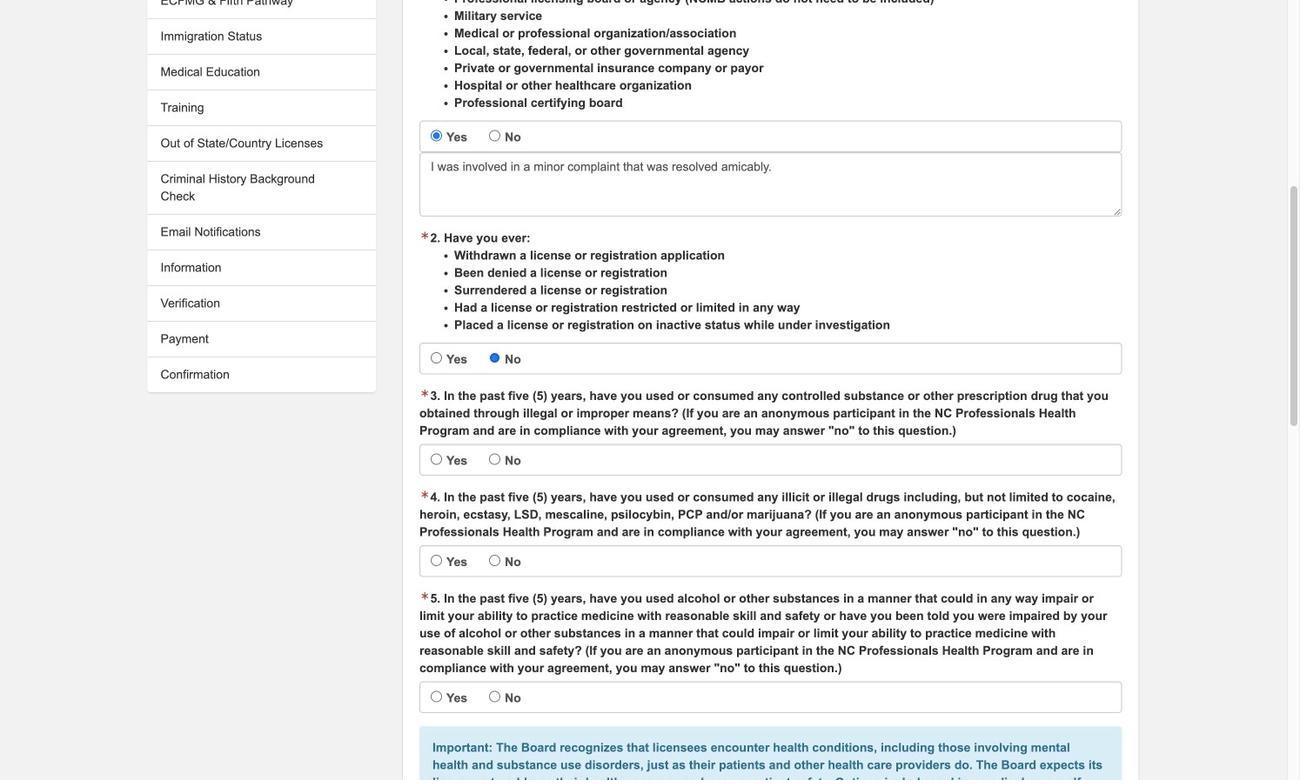 Task type: vqa. For each thing, say whether or not it's contained in the screenshot.
3rd fw icon from the bottom of the page
yes



Task type: describe. For each thing, give the bounding box(es) containing it.
2 fw image from the top
[[419, 389, 430, 398]]

1 fw image from the top
[[419, 491, 430, 500]]

1 fw image from the top
[[419, 232, 430, 240]]



Task type: locate. For each thing, give the bounding box(es) containing it.
2 fw image from the top
[[419, 592, 430, 601]]

0 vertical spatial fw image
[[419, 491, 430, 500]]

fw image
[[419, 491, 430, 500], [419, 592, 430, 601]]

1 vertical spatial fw image
[[419, 592, 430, 601]]

None radio
[[431, 130, 442, 141], [489, 130, 501, 141], [489, 353, 501, 364], [489, 454, 501, 465], [431, 555, 442, 567], [489, 691, 501, 703], [431, 130, 442, 141], [489, 130, 501, 141], [489, 353, 501, 364], [489, 454, 501, 465], [431, 555, 442, 567], [489, 691, 501, 703]]

Please provide an explanation... text field
[[419, 152, 1122, 217]]

0 vertical spatial fw image
[[419, 232, 430, 240]]

fw image
[[419, 232, 430, 240], [419, 389, 430, 398]]

1 vertical spatial fw image
[[419, 389, 430, 398]]

None radio
[[431, 353, 442, 364], [431, 454, 442, 465], [489, 555, 501, 567], [431, 691, 442, 703], [431, 353, 442, 364], [431, 454, 442, 465], [489, 555, 501, 567], [431, 691, 442, 703]]



